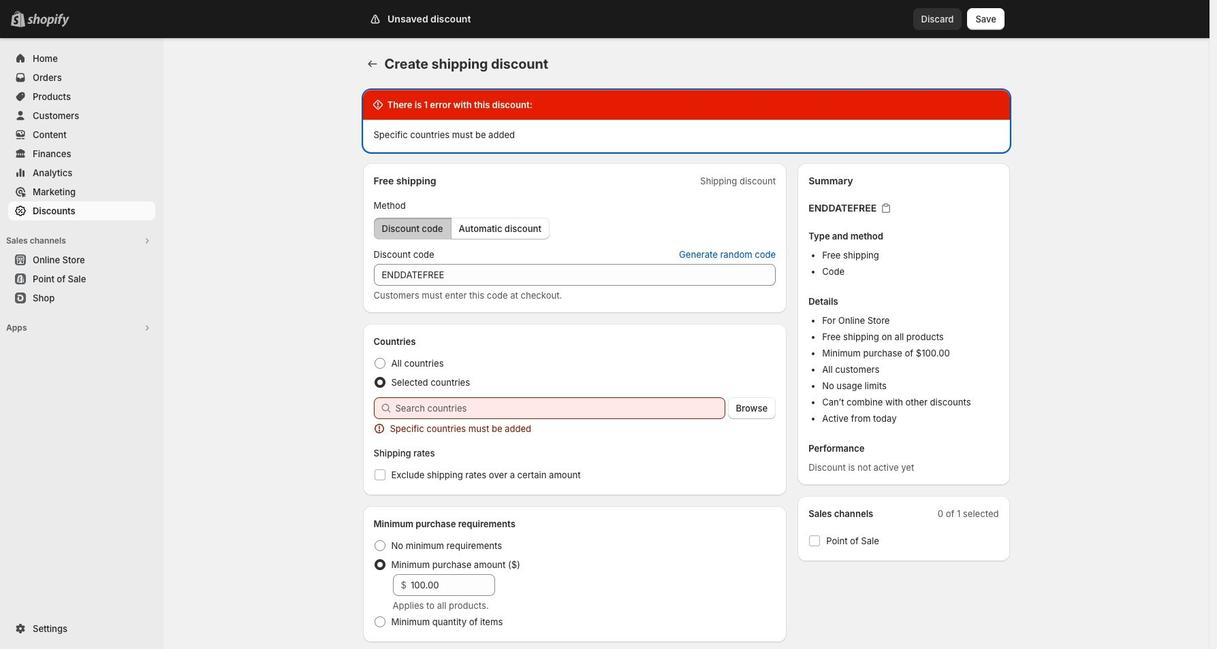 Task type: vqa. For each thing, say whether or not it's contained in the screenshot.
topmost Add custom pixel
no



Task type: describe. For each thing, give the bounding box(es) containing it.
shopify image
[[27, 14, 69, 27]]



Task type: locate. For each thing, give the bounding box(es) containing it.
None text field
[[374, 264, 776, 286]]

0.00 text field
[[411, 575, 495, 597]]

Search countries text field
[[395, 398, 725, 420]]



